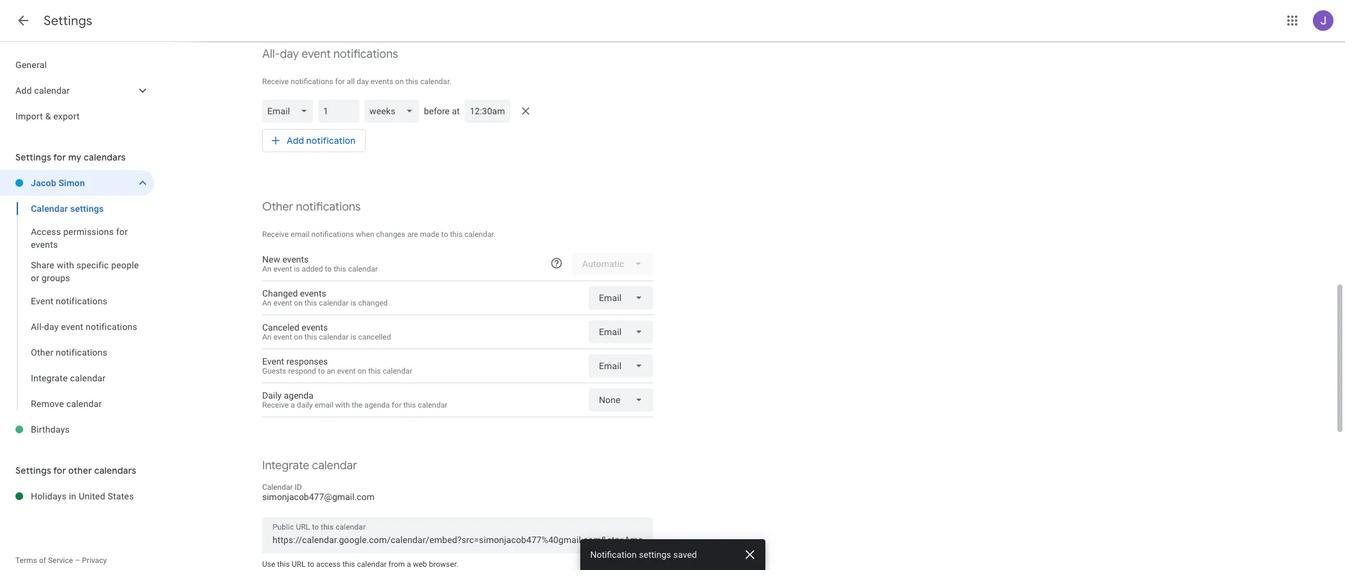 Task type: locate. For each thing, give the bounding box(es) containing it.
0 horizontal spatial all-day event notifications
[[31, 322, 137, 332]]

is inside new events an event is added to this calendar
[[294, 265, 300, 274]]

birthdays link
[[31, 417, 154, 443]]

are
[[407, 230, 418, 239]]

receive notifications for all day events on this calendar.
[[262, 77, 452, 86]]

None field
[[262, 100, 318, 123], [365, 100, 424, 123], [589, 287, 653, 310], [589, 321, 653, 344], [589, 355, 653, 378], [589, 389, 653, 412], [262, 100, 318, 123], [365, 100, 424, 123], [589, 287, 653, 310], [589, 321, 653, 344], [589, 355, 653, 378], [589, 389, 653, 412]]

event inside settings for my calendars tree
[[61, 322, 83, 332]]

0 vertical spatial other
[[262, 200, 293, 215]]

1 horizontal spatial all-
[[262, 47, 280, 62]]

events inside canceled events an event on this calendar is cancelled
[[302, 323, 328, 333]]

use
[[262, 561, 275, 570]]

groups
[[42, 273, 70, 284]]

0 horizontal spatial a
[[291, 401, 295, 410]]

agenda down respond
[[284, 391, 314, 401]]

1 an from the top
[[262, 265, 272, 274]]

is inside canceled events an event on this calendar is cancelled
[[351, 333, 356, 342]]

from
[[389, 561, 405, 570]]

day
[[280, 47, 299, 62], [357, 77, 369, 86], [44, 322, 59, 332]]

0 vertical spatial integrate calendar
[[31, 374, 106, 384]]

for inside daily agenda receive a daily email with the agenda for this calendar
[[392, 401, 402, 410]]

notifications
[[333, 47, 398, 62], [291, 77, 333, 86], [296, 200, 361, 215], [312, 230, 354, 239], [56, 296, 108, 307], [86, 322, 137, 332], [56, 348, 107, 358]]

1 vertical spatial is
[[351, 299, 356, 308]]

0 vertical spatial event
[[31, 296, 53, 307]]

settings up jacob
[[15, 152, 51, 163]]

settings left saved
[[639, 550, 671, 561]]

0 vertical spatial add
[[15, 86, 32, 96]]

for right the
[[392, 401, 402, 410]]

0 vertical spatial with
[[57, 260, 74, 271]]

notification settings saved
[[590, 550, 697, 561]]

this right the
[[404, 401, 416, 410]]

1 horizontal spatial with
[[335, 401, 350, 410]]

events right the all
[[371, 77, 393, 86]]

calendars
[[84, 152, 126, 163], [94, 465, 136, 477]]

1 horizontal spatial other notifications
[[262, 200, 361, 215]]

1 horizontal spatial event
[[262, 357, 284, 367]]

1 horizontal spatial email
[[315, 401, 334, 410]]

0 vertical spatial all-day event notifications
[[262, 47, 398, 62]]

all-day event notifications down event notifications
[[31, 322, 137, 332]]

0 horizontal spatial event
[[31, 296, 53, 307]]

this inside canceled events an event on this calendar is cancelled
[[305, 333, 317, 342]]

email right daily
[[315, 401, 334, 410]]

settings up permissions
[[70, 204, 104, 214]]

on inside event responses guests respond to an event on this calendar
[[358, 367, 366, 376]]

calendars up states
[[94, 465, 136, 477]]

0 vertical spatial receive
[[262, 77, 289, 86]]

0 horizontal spatial calendar
[[31, 204, 68, 214]]

tree containing general
[[0, 52, 154, 129]]

with left the
[[335, 401, 350, 410]]

other notifications down event notifications
[[31, 348, 107, 358]]

other up remove
[[31, 348, 53, 358]]

this right made
[[450, 230, 463, 239]]

add up "import"
[[15, 86, 32, 96]]

settings up holidays
[[15, 465, 51, 477]]

event inside event responses guests respond to an event on this calendar
[[337, 367, 356, 376]]

remove
[[31, 399, 64, 410]]

0 vertical spatial all-
[[262, 47, 280, 62]]

calendar for calendar settings
[[31, 204, 68, 214]]

1 vertical spatial all-day event notifications
[[31, 322, 137, 332]]

this right added
[[334, 265, 346, 274]]

is left cancelled
[[351, 333, 356, 342]]

import
[[15, 111, 43, 122]]

other
[[262, 200, 293, 215], [31, 348, 53, 358]]

0 vertical spatial an
[[262, 265, 272, 274]]

add notification
[[287, 135, 356, 147]]

2 receive from the top
[[262, 230, 289, 239]]

calendar
[[34, 86, 70, 96], [348, 265, 378, 274], [319, 299, 349, 308], [319, 333, 349, 342], [383, 367, 412, 376], [70, 374, 106, 384], [66, 399, 102, 410], [418, 401, 448, 410], [312, 459, 357, 474], [357, 561, 387, 570]]

1 vertical spatial other
[[31, 348, 53, 358]]

when
[[356, 230, 374, 239]]

other up the new
[[262, 200, 293, 215]]

event inside canceled events an event on this calendar is cancelled
[[273, 333, 292, 342]]

settings for notification
[[639, 550, 671, 561]]

0 vertical spatial integrate
[[31, 374, 68, 384]]

event up 'responses'
[[273, 333, 292, 342]]

email up new events an event is added to this calendar
[[291, 230, 310, 239]]

simon
[[59, 178, 85, 188]]

0 horizontal spatial other notifications
[[31, 348, 107, 358]]

united
[[79, 492, 105, 502]]

id
[[295, 483, 302, 492]]

is left changed
[[351, 299, 356, 308]]

other inside group
[[31, 348, 53, 358]]

receive inside daily agenda receive a daily email with the agenda for this calendar
[[262, 401, 289, 410]]

add inside button
[[287, 135, 304, 147]]

a
[[291, 401, 295, 410], [407, 561, 411, 570]]

1 vertical spatial settings
[[639, 550, 671, 561]]

1 vertical spatial other notifications
[[31, 348, 107, 358]]

to left an
[[318, 367, 325, 376]]

0 vertical spatial calendars
[[84, 152, 126, 163]]

calendars for settings for my calendars
[[84, 152, 126, 163]]

1 vertical spatial calendars
[[94, 465, 136, 477]]

2 an from the top
[[262, 299, 272, 308]]

settings right go back icon
[[44, 13, 92, 29]]

0 vertical spatial is
[[294, 265, 300, 274]]

calendar settings
[[31, 204, 104, 214]]

share
[[31, 260, 54, 271]]

an inside changed events an event on this calendar is changed
[[262, 299, 272, 308]]

1 vertical spatial settings
[[15, 152, 51, 163]]

settings inside tree
[[70, 204, 104, 214]]

event
[[31, 296, 53, 307], [262, 357, 284, 367]]

1 vertical spatial a
[[407, 561, 411, 570]]

calendar inside new events an event is added to this calendar
[[348, 265, 378, 274]]

1 receive from the top
[[262, 77, 289, 86]]

this down cancelled
[[368, 367, 381, 376]]

1 vertical spatial all-
[[31, 322, 44, 332]]

0 vertical spatial settings
[[70, 204, 104, 214]]

agenda right the
[[365, 401, 390, 410]]

3 receive from the top
[[262, 401, 289, 410]]

calendars right my
[[84, 152, 126, 163]]

an for canceled events
[[262, 333, 272, 342]]

integrate up the id
[[262, 459, 309, 474]]

calendar inside group
[[31, 204, 68, 214]]

2 vertical spatial day
[[44, 322, 59, 332]]

0 vertical spatial calendar.
[[420, 77, 452, 86]]

new
[[262, 255, 280, 265]]

1 horizontal spatial calendar.
[[465, 230, 496, 239]]

event for event responses guests respond to an event on this calendar
[[262, 357, 284, 367]]

with up groups
[[57, 260, 74, 271]]

simonjacob477@gmail.com
[[262, 492, 375, 503]]

receive for other
[[262, 230, 289, 239]]

service
[[48, 557, 73, 566]]

calendar left the id
[[262, 483, 293, 492]]

3 an from the top
[[262, 333, 272, 342]]

0 vertical spatial calendar
[[31, 204, 68, 214]]

2 vertical spatial receive
[[262, 401, 289, 410]]

event inside settings for my calendars tree
[[31, 296, 53, 307]]

event inside event responses guests respond to an event on this calendar
[[262, 357, 284, 367]]

0 horizontal spatial integrate
[[31, 374, 68, 384]]

events
[[371, 77, 393, 86], [31, 240, 58, 250], [282, 255, 309, 265], [300, 289, 326, 299], [302, 323, 328, 333]]

events right the new
[[282, 255, 309, 265]]

0 horizontal spatial integrate calendar
[[31, 374, 106, 384]]

add
[[15, 86, 32, 96], [287, 135, 304, 147]]

0 horizontal spatial add
[[15, 86, 32, 96]]

Time of day text field
[[470, 105, 506, 118]]

2 vertical spatial an
[[262, 333, 272, 342]]

is
[[294, 265, 300, 274], [351, 299, 356, 308], [351, 333, 356, 342]]

group containing calendar settings
[[0, 196, 154, 417]]

a left daily
[[291, 401, 295, 410]]

is inside changed events an event on this calendar is changed
[[351, 299, 356, 308]]

0 horizontal spatial day
[[44, 322, 59, 332]]

event up canceled
[[273, 299, 292, 308]]

0 vertical spatial day
[[280, 47, 299, 62]]

is left added
[[294, 265, 300, 274]]

go back image
[[15, 13, 31, 28]]

settings for my calendars
[[15, 152, 126, 163]]

1 vertical spatial day
[[357, 77, 369, 86]]

tree
[[0, 52, 154, 129]]

a inside daily agenda receive a daily email with the agenda for this calendar
[[291, 401, 295, 410]]

1 horizontal spatial settings
[[639, 550, 671, 561]]

settings
[[70, 204, 104, 214], [639, 550, 671, 561]]

an up canceled
[[262, 299, 272, 308]]

0 horizontal spatial settings
[[70, 204, 104, 214]]

1 vertical spatial calendar
[[262, 483, 293, 492]]

0 horizontal spatial calendar.
[[420, 77, 452, 86]]

holidays in united states link
[[31, 484, 154, 510]]

is for changed events
[[351, 299, 356, 308]]

integrate inside settings for my calendars tree
[[31, 374, 68, 384]]

0 vertical spatial settings
[[44, 13, 92, 29]]

to right added
[[325, 265, 332, 274]]

calendar id simonjacob477@gmail.com
[[262, 483, 375, 503]]

on right the all
[[395, 77, 404, 86]]

settings
[[44, 13, 92, 29], [15, 152, 51, 163], [15, 465, 51, 477]]

event up changed
[[273, 265, 292, 274]]

events down added
[[300, 289, 326, 299]]

0 horizontal spatial all-
[[31, 322, 44, 332]]

respond
[[288, 367, 316, 376]]

for right permissions
[[116, 227, 128, 237]]

calendar. up before
[[420, 77, 452, 86]]

0 horizontal spatial with
[[57, 260, 74, 271]]

group
[[0, 196, 154, 417]]

canceled events an event on this calendar is cancelled
[[262, 323, 391, 342]]

integrate calendar inside settings for my calendars tree
[[31, 374, 106, 384]]

this inside daily agenda receive a daily email with the agenda for this calendar
[[404, 401, 416, 410]]

1 vertical spatial event
[[262, 357, 284, 367]]

import & export
[[15, 111, 80, 122]]

event inside new events an event is added to this calendar
[[273, 265, 292, 274]]

daily
[[262, 391, 282, 401]]

on
[[395, 77, 404, 86], [294, 299, 303, 308], [294, 333, 303, 342], [358, 367, 366, 376]]

1 vertical spatial integrate calendar
[[262, 459, 357, 474]]

calendar.
[[420, 77, 452, 86], [465, 230, 496, 239]]

on up 'responses'
[[294, 333, 303, 342]]

receive
[[262, 77, 289, 86], [262, 230, 289, 239], [262, 401, 289, 410]]

&
[[45, 111, 51, 122]]

for left other at the left bottom of page
[[53, 465, 66, 477]]

an inside new events an event is added to this calendar
[[262, 265, 272, 274]]

receive for all-
[[262, 77, 289, 86]]

event right an
[[337, 367, 356, 376]]

events down changed events an event on this calendar is changed
[[302, 323, 328, 333]]

permissions
[[63, 227, 114, 237]]

jacob simon tree item
[[0, 170, 154, 196]]

with
[[57, 260, 74, 271], [335, 401, 350, 410]]

0 vertical spatial a
[[291, 401, 295, 410]]

other notifications
[[262, 200, 361, 215], [31, 348, 107, 358]]

is for canceled events
[[351, 333, 356, 342]]

2 horizontal spatial day
[[357, 77, 369, 86]]

1 vertical spatial receive
[[262, 230, 289, 239]]

event
[[302, 47, 331, 62], [273, 265, 292, 274], [273, 299, 292, 308], [61, 322, 83, 332], [273, 333, 292, 342], [337, 367, 356, 376]]

events down access
[[31, 240, 58, 250]]

to inside new events an event is added to this calendar
[[325, 265, 332, 274]]

an up guests
[[262, 333, 272, 342]]

an inside canceled events an event on this calendar is cancelled
[[262, 333, 272, 342]]

integrate calendar up the id
[[262, 459, 357, 474]]

1 horizontal spatial add
[[287, 135, 304, 147]]

event down event notifications
[[61, 322, 83, 332]]

all- inside settings for my calendars tree
[[31, 322, 44, 332]]

1 horizontal spatial integrate
[[262, 459, 309, 474]]

this up 'responses'
[[305, 333, 317, 342]]

1 vertical spatial with
[[335, 401, 350, 410]]

other notifications up new events an event is added to this calendar
[[262, 200, 361, 215]]

events inside new events an event is added to this calendar
[[282, 255, 309, 265]]

1 vertical spatial add
[[287, 135, 304, 147]]

on up daily agenda receive a daily email with the agenda for this calendar
[[358, 367, 366, 376]]

add left notification
[[287, 135, 304, 147]]

birthdays tree item
[[0, 417, 154, 443]]

this inside changed events an event on this calendar is changed
[[305, 299, 317, 308]]

settings heading
[[44, 13, 92, 29]]

a left web at left
[[407, 561, 411, 570]]

1 horizontal spatial calendar
[[262, 483, 293, 492]]

for
[[335, 77, 345, 86], [53, 152, 66, 163], [116, 227, 128, 237], [392, 401, 402, 410], [53, 465, 66, 477]]

an up changed
[[262, 265, 272, 274]]

calendar. right made
[[465, 230, 496, 239]]

0 horizontal spatial other
[[31, 348, 53, 358]]

for inside access permissions for events
[[116, 227, 128, 237]]

agenda
[[284, 391, 314, 401], [365, 401, 390, 410]]

terms of service link
[[15, 557, 73, 566]]

on up canceled
[[294, 299, 303, 308]]

terms
[[15, 557, 37, 566]]

jacob
[[31, 178, 56, 188]]

calendar up access
[[31, 204, 68, 214]]

daily agenda receive a daily email with the agenda for this calendar
[[262, 391, 448, 410]]

2 vertical spatial settings
[[15, 465, 51, 477]]

1 vertical spatial email
[[315, 401, 334, 410]]

1 horizontal spatial a
[[407, 561, 411, 570]]

this right changed
[[305, 299, 317, 308]]

calendar
[[31, 204, 68, 214], [262, 483, 293, 492]]

0 horizontal spatial email
[[291, 230, 310, 239]]

event down or on the top
[[31, 296, 53, 307]]

1 vertical spatial an
[[262, 299, 272, 308]]

calendar inside calendar id simonjacob477@gmail.com
[[262, 483, 293, 492]]

None text field
[[273, 532, 643, 550]]

to
[[441, 230, 448, 239], [325, 265, 332, 274], [318, 367, 325, 376], [308, 561, 314, 570]]

of
[[39, 557, 46, 566]]

in
[[69, 492, 76, 502]]

events inside changed events an event on this calendar is changed
[[300, 289, 326, 299]]

integrate up remove
[[31, 374, 68, 384]]

all-day event notifications up the all
[[262, 47, 398, 62]]

integrate
[[31, 374, 68, 384], [262, 459, 309, 474]]

integrate calendar up remove calendar
[[31, 374, 106, 384]]

event left respond
[[262, 357, 284, 367]]

2 vertical spatial is
[[351, 333, 356, 342]]



Task type: vqa. For each thing, say whether or not it's contained in the screenshot.
Ruby Anderson
no



Task type: describe. For each thing, give the bounding box(es) containing it.
1 horizontal spatial integrate calendar
[[262, 459, 357, 474]]

export
[[53, 111, 80, 122]]

holidays
[[31, 492, 67, 502]]

people
[[111, 260, 139, 271]]

this inside event responses guests respond to an event on this calendar
[[368, 367, 381, 376]]

privacy link
[[82, 557, 107, 566]]

access permissions for events
[[31, 227, 128, 250]]

changed
[[262, 289, 298, 299]]

add calendar
[[15, 86, 70, 96]]

terms of service – privacy
[[15, 557, 107, 566]]

with inside daily agenda receive a daily email with the agenda for this calendar
[[335, 401, 350, 410]]

events for changed events
[[300, 289, 326, 299]]

specific
[[76, 260, 109, 271]]

daily
[[297, 401, 313, 410]]

before
[[424, 106, 450, 116]]

made
[[420, 230, 439, 239]]

changes
[[376, 230, 405, 239]]

0 vertical spatial email
[[291, 230, 310, 239]]

other
[[68, 465, 92, 477]]

for left the all
[[335, 77, 345, 86]]

add notification button
[[262, 125, 366, 156]]

1 horizontal spatial other
[[262, 200, 293, 215]]

Weeks in advance for notification number field
[[324, 100, 354, 123]]

add for add notification
[[287, 135, 304, 147]]

settings for settings for my calendars
[[15, 152, 51, 163]]

url
[[292, 561, 306, 570]]

events for new events
[[282, 255, 309, 265]]

at
[[452, 106, 460, 116]]

share with specific people or groups
[[31, 260, 139, 284]]

settings for my calendars tree
[[0, 170, 154, 443]]

day inside settings for my calendars tree
[[44, 322, 59, 332]]

notification
[[306, 135, 356, 147]]

access
[[31, 227, 61, 237]]

0 horizontal spatial agenda
[[284, 391, 314, 401]]

an
[[327, 367, 335, 376]]

my
[[68, 152, 81, 163]]

general
[[15, 60, 47, 70]]

events inside access permissions for events
[[31, 240, 58, 250]]

to inside event responses guests respond to an event on this calendar
[[318, 367, 325, 376]]

cancelled
[[358, 333, 391, 342]]

–
[[75, 557, 80, 566]]

calendar inside canceled events an event on this calendar is cancelled
[[319, 333, 349, 342]]

add for add calendar
[[15, 86, 32, 96]]

0 vertical spatial other notifications
[[262, 200, 361, 215]]

changed
[[358, 299, 388, 308]]

before at
[[424, 106, 460, 116]]

1 horizontal spatial all-day event notifications
[[262, 47, 398, 62]]

settings for settings for other calendars
[[15, 465, 51, 477]]

with inside share with specific people or groups
[[57, 260, 74, 271]]

access
[[316, 561, 341, 570]]

this right access
[[343, 561, 355, 570]]

1 horizontal spatial day
[[280, 47, 299, 62]]

birthdays
[[31, 425, 70, 435]]

on inside changed events an event on this calendar is changed
[[294, 299, 303, 308]]

events for canceled events
[[302, 323, 328, 333]]

receive email notifications when changes are made to this calendar.
[[262, 230, 496, 239]]

an for new events
[[262, 265, 272, 274]]

event for event notifications
[[31, 296, 53, 307]]

event responses guests respond to an event on this calendar
[[262, 357, 412, 376]]

privacy
[[82, 557, 107, 566]]

calendar for calendar id simonjacob477@gmail.com
[[262, 483, 293, 492]]

jacob simon
[[31, 178, 85, 188]]

to right url
[[308, 561, 314, 570]]

to right made
[[441, 230, 448, 239]]

all-day event notifications inside group
[[31, 322, 137, 332]]

settings for settings
[[44, 13, 92, 29]]

saved
[[674, 550, 697, 561]]

notification
[[590, 550, 637, 561]]

states
[[108, 492, 134, 502]]

1 vertical spatial calendar.
[[465, 230, 496, 239]]

holidays in united states tree item
[[0, 484, 154, 510]]

event up 'receive notifications for all day events on this calendar.'
[[302, 47, 331, 62]]

calendar inside event responses guests respond to an event on this calendar
[[383, 367, 412, 376]]

the
[[352, 401, 363, 410]]

event notifications
[[31, 296, 108, 307]]

this inside new events an event is added to this calendar
[[334, 265, 346, 274]]

browser.
[[429, 561, 458, 570]]

remove calendar
[[31, 399, 102, 410]]

settings for calendar
[[70, 204, 104, 214]]

holidays in united states
[[31, 492, 134, 502]]

this right use
[[277, 561, 290, 570]]

on inside canceled events an event on this calendar is cancelled
[[294, 333, 303, 342]]

calendars for settings for other calendars
[[94, 465, 136, 477]]

changed events an event on this calendar is changed
[[262, 289, 388, 308]]

email inside daily agenda receive a daily email with the agenda for this calendar
[[315, 401, 334, 410]]

new events an event is added to this calendar
[[262, 255, 378, 274]]

calendar inside changed events an event on this calendar is changed
[[319, 299, 349, 308]]

1 horizontal spatial agenda
[[365, 401, 390, 410]]

or
[[31, 273, 39, 284]]

1 week before at 12:30am, as email element
[[262, 97, 653, 125]]

1 vertical spatial integrate
[[262, 459, 309, 474]]

canceled
[[262, 323, 300, 333]]

all
[[347, 77, 355, 86]]

this up the 1 week before at 12:30am, as email element
[[406, 77, 418, 86]]

calendar inside daily agenda receive a daily email with the agenda for this calendar
[[418, 401, 448, 410]]

responses
[[286, 357, 328, 367]]

an for changed events
[[262, 299, 272, 308]]

guests
[[262, 367, 286, 376]]

for left my
[[53, 152, 66, 163]]

other notifications inside settings for my calendars tree
[[31, 348, 107, 358]]

use this url to access this calendar from a web browser.
[[262, 561, 458, 570]]

settings for other calendars
[[15, 465, 136, 477]]

event inside changed events an event on this calendar is changed
[[273, 299, 292, 308]]

web
[[413, 561, 427, 570]]

added
[[302, 265, 323, 274]]



